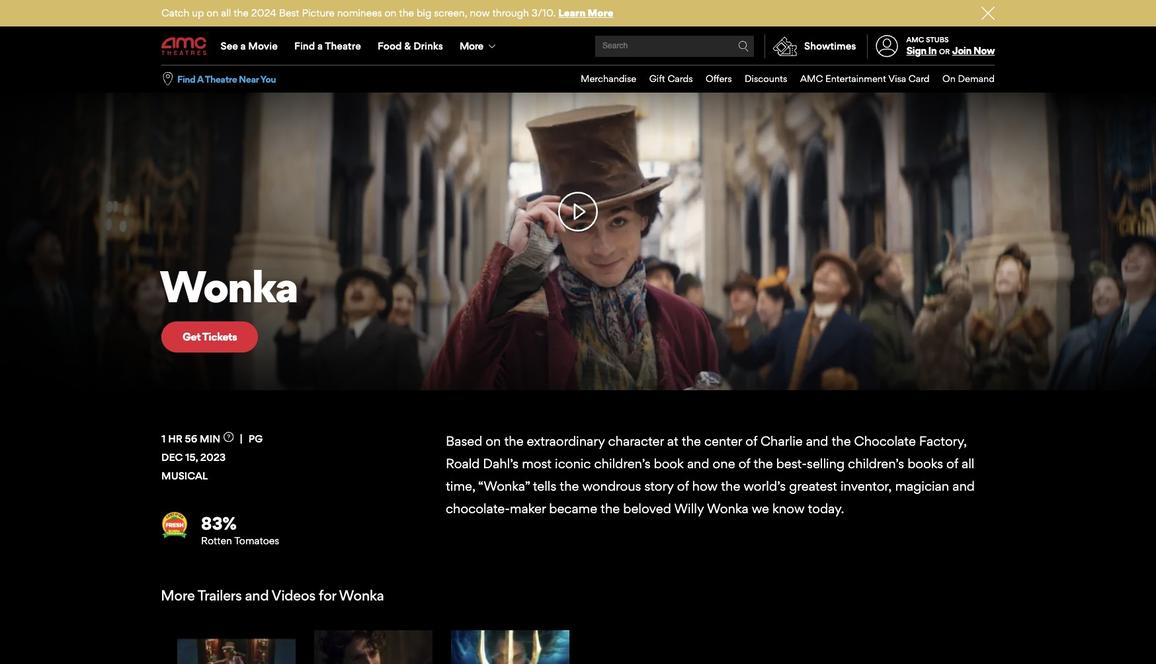 Task type: locate. For each thing, give the bounding box(es) containing it.
1 horizontal spatial find
[[294, 40, 315, 52]]

selling
[[807, 456, 845, 472]]

the left big
[[399, 7, 414, 19]]

0 vertical spatial pg
[[235, 132, 247, 142]]

1 vertical spatial more
[[460, 40, 483, 52]]

1 hr 56 min
[[161, 132, 212, 142], [161, 432, 220, 445]]

3/10.
[[532, 7, 556, 19]]

on demand link
[[930, 65, 995, 92]]

2 vertical spatial more
[[161, 587, 195, 604]]

find a theatre near you
[[177, 73, 276, 84]]

play trailer image
[[558, 192, 598, 231]]

theatre right a
[[205, 73, 237, 84]]

menu down 'learn'
[[161, 28, 995, 65]]

0 horizontal spatial amc
[[800, 73, 823, 84]]

get tickets for the right get tickets "link"
[[909, 119, 963, 132]]

56 inside button
[[185, 432, 197, 445]]

0 horizontal spatial get
[[183, 330, 201, 344]]

amc
[[907, 35, 924, 44], [800, 73, 823, 84]]

0 horizontal spatial find
[[177, 73, 195, 84]]

more left trailers
[[161, 587, 195, 604]]

theatre for a
[[205, 73, 237, 84]]

2 a from the left
[[317, 40, 323, 52]]

the
[[234, 7, 249, 19], [399, 7, 414, 19], [504, 433, 524, 449], [682, 433, 701, 449], [832, 433, 851, 449], [754, 456, 773, 472], [560, 478, 579, 494], [721, 478, 740, 494], [601, 501, 620, 517]]

0 horizontal spatial children's
[[594, 456, 651, 472]]

join now button
[[952, 44, 995, 57]]

amc down showtimes link
[[800, 73, 823, 84]]

maker
[[510, 501, 546, 517]]

amc for sign
[[907, 35, 924, 44]]

min inside button
[[200, 432, 220, 445]]

and
[[806, 433, 828, 449], [687, 456, 710, 472], [953, 478, 975, 494], [245, 587, 269, 604]]

beloved
[[623, 501, 671, 517]]

play trailer element
[[558, 192, 598, 231]]

dec
[[161, 451, 183, 464]]

get
[[909, 119, 927, 132], [183, 330, 201, 344]]

1 horizontal spatial more
[[460, 40, 483, 52]]

min up 2023
[[200, 432, 220, 445]]

extraordinary
[[527, 433, 605, 449]]

a
[[241, 40, 246, 52], [317, 40, 323, 52]]

children's down chocolate
[[848, 456, 904, 472]]

2 1 hr 56 min from the top
[[161, 432, 220, 445]]

on right the nominees
[[385, 7, 397, 19]]

1 vertical spatial min
[[200, 432, 220, 445]]

find inside button
[[177, 73, 195, 84]]

more down now
[[460, 40, 483, 52]]

theatre
[[325, 40, 361, 52], [205, 73, 237, 84]]

0 horizontal spatial tickets
[[202, 330, 237, 344]]

menu
[[161, 28, 995, 65], [568, 65, 995, 92]]

and right magician
[[953, 478, 975, 494]]

all
[[221, 7, 231, 19], [962, 456, 975, 472]]

sign in button
[[907, 44, 937, 57]]

card
[[909, 73, 930, 84]]

1 horizontal spatial get tickets
[[909, 119, 963, 132]]

0 vertical spatial amc
[[907, 35, 924, 44]]

1 hr 56 min up the 15,
[[161, 432, 220, 445]]

15,
[[185, 451, 198, 464]]

based on the extraordinary character at the center of charlie and the chocolate factory, roald dahl's most iconic children's book and one of the best-selling children's books of all time, "wonka" tells the wondrous story of how the world's greatest inventor, magician and chocolate-maker became the beloved willy wonka we know today.
[[446, 433, 975, 517]]

get tickets link
[[888, 111, 984, 141], [161, 322, 258, 352]]

0 vertical spatial find
[[294, 40, 315, 52]]

pg right more information about image
[[249, 432, 263, 445]]

amc inside amc stubs sign in or join now
[[907, 35, 924, 44]]

children's up wondrous
[[594, 456, 651, 472]]

roald
[[446, 456, 480, 472]]

0 horizontal spatial a
[[241, 40, 246, 52]]

find inside menu
[[294, 40, 315, 52]]

or
[[939, 47, 950, 56]]

1
[[161, 132, 165, 142], [161, 432, 166, 445]]

on up dahl's
[[486, 433, 501, 449]]

big
[[417, 7, 432, 19]]

1 vertical spatial 56
[[185, 432, 197, 445]]

theatre down the nominees
[[325, 40, 361, 52]]

0 horizontal spatial get tickets
[[183, 330, 237, 344]]

find
[[294, 40, 315, 52], [177, 73, 195, 84]]

2 1 from the top
[[161, 432, 166, 445]]

submit search icon image
[[738, 41, 749, 52]]

0 vertical spatial tickets
[[928, 119, 963, 132]]

menu containing merchandise
[[568, 65, 995, 92]]

demand
[[958, 73, 995, 84]]

0 horizontal spatial on
[[207, 7, 218, 19]]

1 vertical spatial get tickets link
[[161, 322, 258, 352]]

menu containing more
[[161, 28, 995, 65]]

2 horizontal spatial more
[[588, 7, 614, 19]]

1 horizontal spatial get
[[909, 119, 927, 132]]

all inside based on the extraordinary character at the center of charlie and the chocolate factory, roald dahl's most iconic children's book and one of the best-selling children's books of all time, "wonka" tells the wondrous story of how the world's greatest inventor, magician and chocolate-maker became the beloved willy wonka we know today.
[[962, 456, 975, 472]]

1 horizontal spatial on
[[385, 7, 397, 19]]

character
[[608, 433, 664, 449]]

more right 'learn'
[[588, 7, 614, 19]]

dec 15, 2023 musical
[[161, 451, 226, 482]]

1 vertical spatial amc
[[800, 73, 823, 84]]

food & drinks link
[[369, 28, 451, 65]]

see a movie link
[[212, 28, 286, 65]]

1 vertical spatial tickets
[[202, 330, 237, 344]]

of
[[746, 433, 757, 449], [739, 456, 750, 472], [947, 456, 958, 472], [677, 478, 689, 494]]

on right up
[[207, 7, 218, 19]]

1 horizontal spatial amc
[[907, 35, 924, 44]]

entertainment
[[826, 73, 886, 84]]

merchandise link
[[568, 65, 637, 92]]

pg down near
[[235, 132, 247, 142]]

theatre inside menu
[[325, 40, 361, 52]]

wondrous
[[582, 478, 641, 494]]

1 vertical spatial 1
[[161, 432, 166, 445]]

how
[[692, 478, 718, 494]]

greatest
[[789, 478, 837, 494]]

offers link
[[693, 65, 732, 92]]

0 vertical spatial get tickets
[[909, 119, 963, 132]]

you
[[260, 73, 276, 84]]

showtimes
[[804, 40, 856, 52]]

a for theatre
[[317, 40, 323, 52]]

find down picture
[[294, 40, 315, 52]]

min down a
[[194, 132, 212, 142]]

best
[[279, 7, 299, 19]]

based
[[446, 433, 482, 449]]

find for find a theatre
[[294, 40, 315, 52]]

and up selling
[[806, 433, 828, 449]]

tickets
[[928, 119, 963, 132], [202, 330, 237, 344]]

1 vertical spatial get tickets
[[183, 330, 237, 344]]

in
[[928, 44, 937, 57]]

0 vertical spatial more
[[588, 7, 614, 19]]

56
[[182, 132, 192, 142], [185, 432, 197, 445]]

the down iconic
[[560, 478, 579, 494]]

0 vertical spatial 1
[[161, 132, 165, 142]]

all right up
[[221, 7, 231, 19]]

sign in or join amc stubs element
[[867, 28, 995, 65]]

1 vertical spatial menu
[[568, 65, 995, 92]]

min
[[194, 132, 212, 142], [200, 432, 220, 445]]

on
[[207, 7, 218, 19], [385, 7, 397, 19], [486, 433, 501, 449]]

0 horizontal spatial theatre
[[205, 73, 237, 84]]

wonka image
[[0, 92, 1156, 390]]

catch up on all the 2024 best picture nominees on the big screen, now through 3/10. learn more
[[161, 7, 614, 19]]

1 vertical spatial find
[[177, 73, 195, 84]]

1 horizontal spatial theatre
[[325, 40, 361, 52]]

2 horizontal spatial on
[[486, 433, 501, 449]]

a right see
[[241, 40, 246, 52]]

know
[[773, 501, 805, 517]]

0 vertical spatial menu
[[161, 28, 995, 65]]

theatre inside button
[[205, 73, 237, 84]]

"wonka"
[[478, 478, 530, 494]]

1 a from the left
[[241, 40, 246, 52]]

1 vertical spatial 1 hr 56 min
[[161, 432, 220, 445]]

0 vertical spatial 56
[[182, 132, 192, 142]]

pg
[[235, 132, 247, 142], [249, 432, 263, 445]]

0 vertical spatial all
[[221, 7, 231, 19]]

0 vertical spatial get
[[909, 119, 927, 132]]

amc up sign
[[907, 35, 924, 44]]

hr inside 1 hr 56 min button
[[168, 432, 183, 445]]

gift
[[649, 73, 665, 84]]

tickets for left get tickets "link"
[[202, 330, 237, 344]]

amc logo image
[[161, 37, 208, 55], [161, 37, 208, 55]]

1 hr 56 min down a
[[161, 132, 212, 142]]

menu down showtimes image
[[568, 65, 995, 92]]

hr
[[167, 132, 179, 142], [168, 432, 183, 445]]

find left a
[[177, 73, 195, 84]]

1 vertical spatial hr
[[168, 432, 183, 445]]

0 vertical spatial get tickets link
[[888, 111, 984, 141]]

1 horizontal spatial all
[[962, 456, 975, 472]]

1 vertical spatial get
[[183, 330, 201, 344]]

0 vertical spatial 1 hr 56 min
[[161, 132, 212, 142]]

0 horizontal spatial more
[[161, 587, 195, 604]]

1 vertical spatial theatre
[[205, 73, 237, 84]]

0 vertical spatial theatre
[[325, 40, 361, 52]]

children's
[[594, 456, 651, 472], [848, 456, 904, 472]]

gift cards link
[[637, 65, 693, 92]]

more inside button
[[460, 40, 483, 52]]

wonka
[[161, 104, 217, 125], [159, 260, 297, 313], [707, 501, 749, 517], [339, 587, 384, 604]]

all down factory,
[[962, 456, 975, 472]]

amc for visa
[[800, 73, 823, 84]]

1 horizontal spatial pg
[[249, 432, 263, 445]]

1 horizontal spatial tickets
[[928, 119, 963, 132]]

get tickets
[[909, 119, 963, 132], [183, 330, 237, 344]]

chocolate
[[854, 433, 916, 449]]

on inside based on the extraordinary character at the center of charlie and the chocolate factory, roald dahl's most iconic children's book and one of the best-selling children's books of all time, "wonka" tells the wondrous story of how the world's greatest inventor, magician and chocolate-maker became the beloved willy wonka we know today.
[[486, 433, 501, 449]]

a down picture
[[317, 40, 323, 52]]

1 vertical spatial all
[[962, 456, 975, 472]]

get tickets for left get tickets "link"
[[183, 330, 237, 344]]

1 1 from the top
[[161, 132, 165, 142]]

1 horizontal spatial a
[[317, 40, 323, 52]]

1 horizontal spatial children's
[[848, 456, 904, 472]]



Task type: vqa. For each thing, say whether or not it's contained in the screenshot.
amc
yes



Task type: describe. For each thing, give the bounding box(es) containing it.
more for more trailers and videos for wonka
[[161, 587, 195, 604]]

nominees
[[337, 7, 382, 19]]

1 inside button
[[161, 432, 166, 445]]

find for find a theatre near you
[[177, 73, 195, 84]]

best-
[[776, 456, 807, 472]]

magician
[[895, 478, 949, 494]]

find a theatre
[[294, 40, 361, 52]]

2 children's from the left
[[848, 456, 904, 472]]

rotten tomatoes certified fresh image
[[161, 512, 188, 538]]

merchandise
[[581, 73, 637, 84]]

dahl's
[[483, 456, 519, 472]]

the right 'at'
[[682, 433, 701, 449]]

charlie
[[761, 433, 803, 449]]

food
[[378, 40, 402, 52]]

&
[[404, 40, 411, 52]]

for
[[319, 587, 336, 604]]

1 hr 56 min button
[[161, 430, 249, 448]]

find a theatre near you button
[[177, 73, 276, 85]]

of right one
[[739, 456, 750, 472]]

the down one
[[721, 478, 740, 494]]

user profile image
[[869, 35, 906, 57]]

cards
[[668, 73, 693, 84]]

more for more
[[460, 40, 483, 52]]

more information about image
[[224, 432, 234, 442]]

picture
[[302, 7, 335, 19]]

willy
[[674, 501, 704, 517]]

on
[[943, 73, 956, 84]]

0 horizontal spatial get tickets link
[[161, 322, 258, 352]]

the up dahl's
[[504, 433, 524, 449]]

amc entertainment visa card link
[[788, 65, 930, 92]]

one
[[713, 456, 735, 472]]

see
[[221, 40, 238, 52]]

world's
[[744, 478, 786, 494]]

near
[[239, 73, 259, 84]]

rotten
[[201, 535, 232, 547]]

learn more link
[[558, 7, 614, 19]]

join
[[952, 44, 972, 57]]

learn
[[558, 7, 586, 19]]

the left 2024
[[234, 7, 249, 19]]

gift cards
[[649, 73, 693, 84]]

wonka inside based on the extraordinary character at the center of charlie and the chocolate factory, roald dahl's most iconic children's book and one of the best-selling children's books of all time, "wonka" tells the wondrous story of how the world's greatest inventor, magician and chocolate-maker became the beloved willy wonka we know today.
[[707, 501, 749, 517]]

tomatoes
[[234, 535, 279, 547]]

now
[[974, 44, 995, 57]]

we
[[752, 501, 769, 517]]

most
[[522, 456, 552, 472]]

discounts
[[745, 73, 788, 84]]

more trailers and videos for wonka
[[161, 587, 384, 604]]

1 hr 56 min inside button
[[161, 432, 220, 445]]

2023
[[200, 451, 226, 464]]

discounts link
[[732, 65, 788, 92]]

cookie consent banner dialog
[[0, 629, 1156, 664]]

the up selling
[[832, 433, 851, 449]]

and left the videos
[[245, 587, 269, 604]]

see a movie
[[221, 40, 278, 52]]

of right center
[[746, 433, 757, 449]]

showtimes link
[[765, 34, 856, 58]]

up
[[192, 7, 204, 19]]

0 vertical spatial hr
[[167, 132, 179, 142]]

on demand
[[943, 73, 995, 84]]

0 vertical spatial min
[[194, 132, 212, 142]]

the up world's
[[754, 456, 773, 472]]

books
[[908, 456, 943, 472]]

a
[[197, 73, 203, 84]]

1 children's from the left
[[594, 456, 651, 472]]

of left the how
[[677, 478, 689, 494]]

search the AMC website text field
[[601, 41, 738, 51]]

time,
[[446, 478, 476, 494]]

inventor,
[[841, 478, 892, 494]]

83%
[[201, 513, 237, 534]]

1 horizontal spatial get tickets link
[[888, 111, 984, 141]]

drinks
[[414, 40, 443, 52]]

find a theatre link
[[286, 28, 369, 65]]

of down factory,
[[947, 456, 958, 472]]

musical
[[161, 470, 208, 482]]

1 vertical spatial pg
[[249, 432, 263, 445]]

stubs
[[926, 35, 949, 44]]

catch
[[161, 7, 189, 19]]

2024
[[251, 7, 276, 19]]

through
[[493, 7, 529, 19]]

a for movie
[[241, 40, 246, 52]]

0 horizontal spatial pg
[[235, 132, 247, 142]]

videos
[[271, 587, 315, 604]]

showtimes image
[[765, 34, 804, 58]]

amc stubs sign in or join now
[[907, 35, 995, 57]]

tells
[[533, 478, 557, 494]]

visa
[[889, 73, 906, 84]]

more button
[[451, 28, 507, 65]]

tickets for the right get tickets "link"
[[928, 119, 963, 132]]

at
[[667, 433, 679, 449]]

0 horizontal spatial all
[[221, 7, 231, 19]]

screen,
[[434, 7, 467, 19]]

iconic
[[555, 456, 591, 472]]

offers
[[706, 73, 732, 84]]

story
[[645, 478, 674, 494]]

83% rotten tomatoes
[[201, 513, 279, 547]]

trailers
[[197, 587, 242, 604]]

factory,
[[919, 433, 967, 449]]

chocolate-
[[446, 501, 510, 517]]

movie
[[248, 40, 278, 52]]

center
[[705, 433, 742, 449]]

amc entertainment visa card
[[800, 73, 930, 84]]

became
[[549, 501, 597, 517]]

and up the how
[[687, 456, 710, 472]]

now
[[470, 7, 490, 19]]

1 1 hr 56 min from the top
[[161, 132, 212, 142]]

food & drinks
[[378, 40, 443, 52]]

sign
[[907, 44, 927, 57]]

the down wondrous
[[601, 501, 620, 517]]

theatre for a
[[325, 40, 361, 52]]



